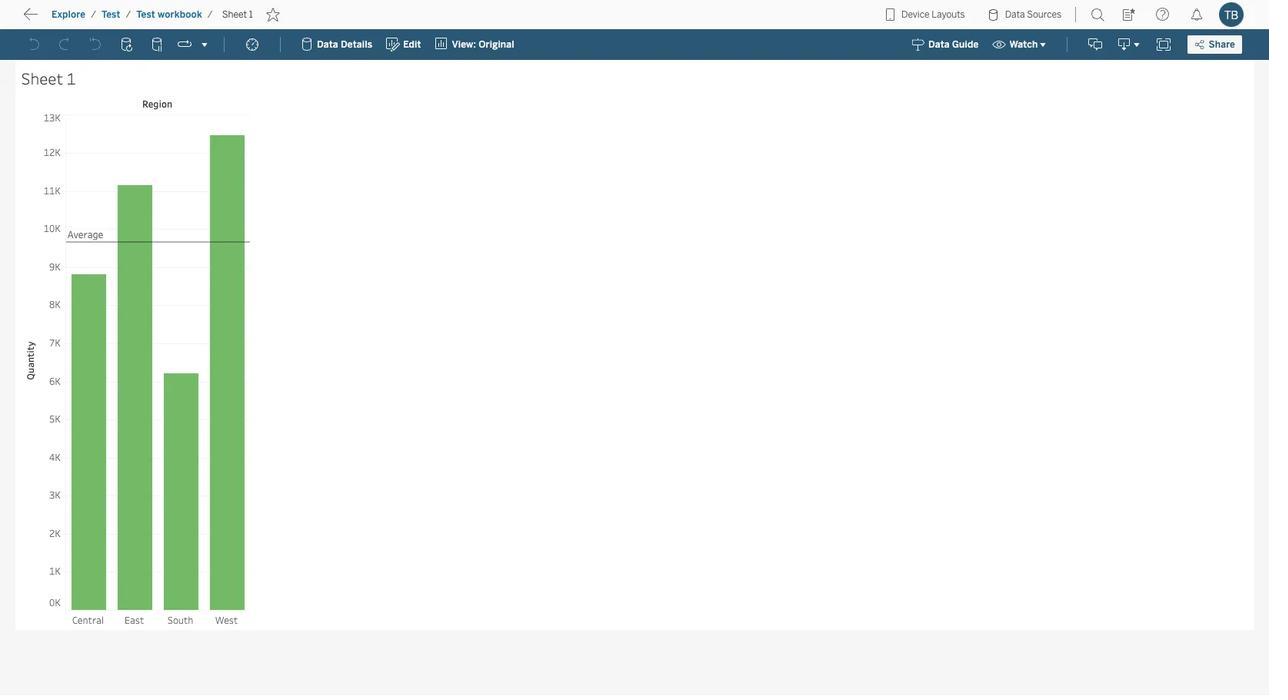 Task type: vqa. For each thing, say whether or not it's contained in the screenshot.
Constant Line
no



Task type: describe. For each thing, give the bounding box(es) containing it.
workbook
[[158, 9, 202, 20]]

1 / from the left
[[91, 9, 96, 20]]

sheet 1 element
[[217, 9, 258, 20]]

skip
[[40, 11, 66, 26]]

test link
[[101, 8, 121, 21]]

to
[[69, 11, 81, 26]]

test workbook link
[[136, 8, 203, 21]]

sheet
[[222, 9, 247, 20]]

2 test from the left
[[136, 9, 155, 20]]

2 / from the left
[[126, 9, 131, 20]]



Task type: locate. For each thing, give the bounding box(es) containing it.
skip to content link
[[37, 8, 157, 29]]

/
[[91, 9, 96, 20], [126, 9, 131, 20], [208, 9, 213, 20]]

explore
[[52, 9, 86, 20]]

2 horizontal spatial /
[[208, 9, 213, 20]]

content
[[84, 11, 132, 26]]

skip to content
[[40, 11, 132, 26]]

test
[[102, 9, 120, 20], [136, 9, 155, 20]]

3 / from the left
[[208, 9, 213, 20]]

/ right test link
[[126, 9, 131, 20]]

explore link
[[51, 8, 86, 21]]

1 horizontal spatial test
[[136, 9, 155, 20]]

0 horizontal spatial test
[[102, 9, 120, 20]]

sheet 1
[[222, 9, 253, 20]]

0 horizontal spatial /
[[91, 9, 96, 20]]

explore / test / test workbook /
[[52, 9, 213, 20]]

/ left sheet
[[208, 9, 213, 20]]

1 test from the left
[[102, 9, 120, 20]]

1 horizontal spatial /
[[126, 9, 131, 20]]

/ left test link
[[91, 9, 96, 20]]

1
[[249, 9, 253, 20]]



